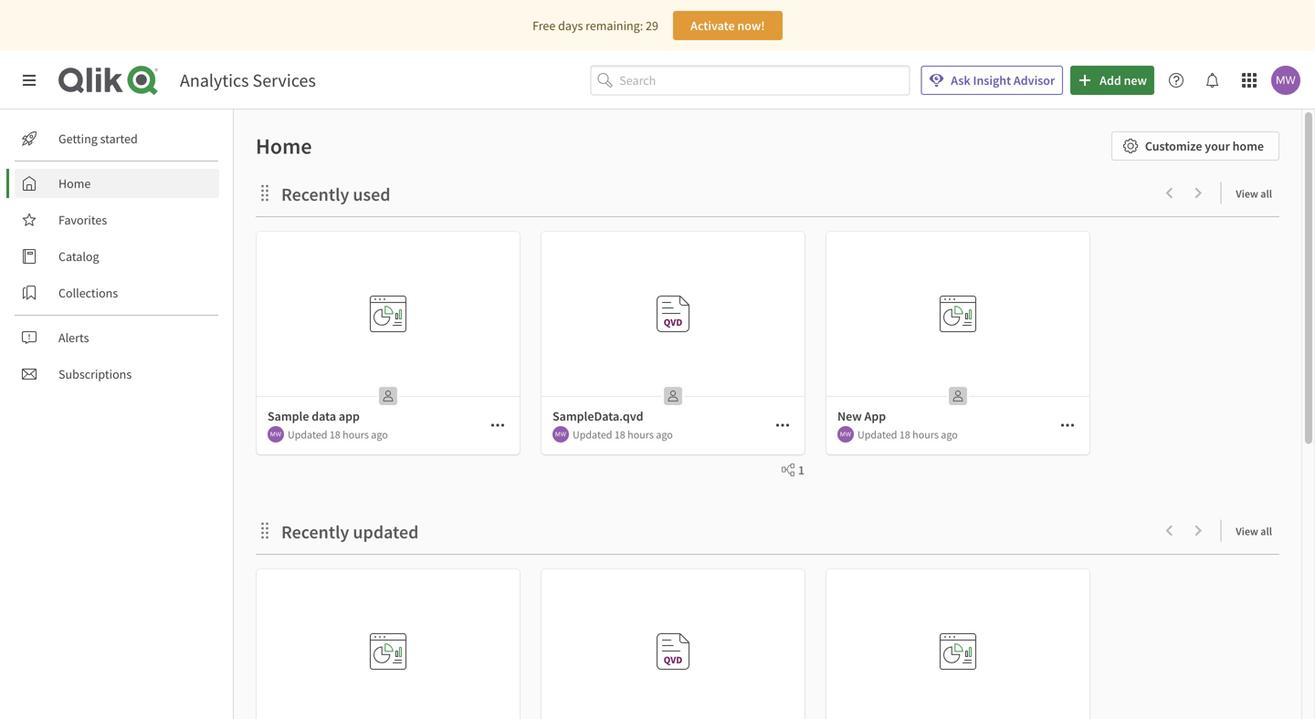 Task type: locate. For each thing, give the bounding box(es) containing it.
getting started
[[58, 131, 138, 147]]

0 horizontal spatial ago
[[371, 428, 388, 442]]

view all
[[1236, 187, 1273, 201], [1236, 525, 1273, 539]]

personal element for sample data app
[[374, 382, 403, 411]]

18 for sampledata.qvd
[[615, 428, 626, 442]]

updated
[[288, 428, 327, 442], [573, 428, 612, 442], [858, 428, 898, 442]]

0 horizontal spatial maria williams image
[[553, 427, 569, 443]]

sample
[[268, 408, 309, 425]]

ask insight advisor
[[951, 72, 1055, 89]]

0 vertical spatial all
[[1261, 187, 1273, 201]]

maria williams image for sample data app
[[268, 427, 284, 443]]

0 horizontal spatial maria williams image
[[268, 427, 284, 443]]

0 vertical spatial view all link
[[1236, 182, 1280, 205]]

ago
[[371, 428, 388, 442], [656, 428, 673, 442], [941, 428, 958, 442]]

1 vertical spatial home
[[58, 175, 91, 192]]

maria williams element down sample in the bottom of the page
[[268, 427, 284, 443]]

2 personal element from the left
[[659, 382, 688, 411]]

1 horizontal spatial ago
[[656, 428, 673, 442]]

view all link for recently used
[[1236, 182, 1280, 205]]

1 horizontal spatial hours
[[628, 428, 654, 442]]

1 vertical spatial view all
[[1236, 525, 1273, 539]]

2 horizontal spatial maria williams element
[[838, 427, 854, 443]]

0 vertical spatial sampledata.qvd
[[654, 378, 730, 392]]

more actions image
[[776, 418, 790, 433], [1061, 418, 1075, 433]]

recently updated link
[[281, 521, 426, 544]]

1 horizontal spatial maria williams image
[[1272, 66, 1301, 95]]

0 vertical spatial view all
[[1236, 187, 1273, 201]]

activate now!
[[691, 17, 765, 34]]

more actions image
[[491, 418, 505, 433]]

1
[[798, 462, 805, 479]]

2 18 from the left
[[615, 428, 626, 442]]

home up favorites
[[58, 175, 91, 192]]

1 horizontal spatial maria williams image
[[838, 427, 854, 443]]

maria williams element for sample data app
[[268, 427, 284, 443]]

1 vertical spatial sampledata.qvd
[[553, 408, 644, 425]]

home
[[256, 132, 312, 160], [58, 175, 91, 192]]

hours
[[343, 428, 369, 442], [628, 428, 654, 442], [913, 428, 939, 442]]

2 maria williams image from the left
[[838, 427, 854, 443]]

days
[[558, 17, 583, 34]]

recently right move collection image
[[281, 521, 349, 544]]

1 horizontal spatial sampledata.qvd
[[654, 378, 730, 392]]

2 horizontal spatial ago
[[941, 428, 958, 442]]

subscriptions link
[[15, 360, 219, 389]]

1 button
[[775, 462, 805, 479]]

recently
[[281, 183, 349, 206], [281, 521, 349, 544]]

favorites
[[58, 212, 107, 228]]

0 horizontal spatial updated
[[288, 428, 327, 442]]

3 maria williams element from the left
[[838, 427, 854, 443]]

updated
[[353, 521, 419, 544]]

1 updated 18 hours ago from the left
[[288, 428, 388, 442]]

2 more actions image from the left
[[1061, 418, 1075, 433]]

analytics services
[[180, 69, 316, 92]]

0 horizontal spatial maria williams element
[[268, 427, 284, 443]]

18
[[330, 428, 341, 442], [615, 428, 626, 442], [900, 428, 911, 442]]

2 maria williams element from the left
[[553, 427, 569, 443]]

1 18 from the left
[[330, 428, 341, 442]]

activate
[[691, 17, 735, 34]]

2 horizontal spatial 18
[[900, 428, 911, 442]]

1 updated from the left
[[288, 428, 327, 442]]

0 horizontal spatial updated 18 hours ago
[[288, 428, 388, 442]]

services
[[253, 69, 316, 92]]

2 ago from the left
[[656, 428, 673, 442]]

maria williams element right more actions icon
[[553, 427, 569, 443]]

more actions image for new app
[[1061, 418, 1075, 433]]

0 vertical spatial home
[[256, 132, 312, 160]]

move collection image
[[256, 184, 274, 202]]

0 horizontal spatial hours
[[343, 428, 369, 442]]

personal element for new app
[[944, 382, 973, 411]]

updated 18 hours ago
[[288, 428, 388, 442], [573, 428, 673, 442], [858, 428, 958, 442]]

1 hours from the left
[[343, 428, 369, 442]]

maria williams image down new
[[838, 427, 854, 443]]

home up move collection icon
[[256, 132, 312, 160]]

1 view all from the top
[[1236, 187, 1273, 201]]

more actions image for sampledata.qvd
[[776, 418, 790, 433]]

catalog
[[58, 248, 99, 265]]

view all link for recently updated
[[1236, 520, 1280, 543]]

maria williams element for sampledata.qvd
[[553, 427, 569, 443]]

remaining:
[[586, 17, 643, 34]]

3 18 from the left
[[900, 428, 911, 442]]

hours for new app
[[913, 428, 939, 442]]

0 horizontal spatial personal element
[[374, 382, 403, 411]]

2 horizontal spatial hours
[[913, 428, 939, 442]]

2 updated from the left
[[573, 428, 612, 442]]

free
[[533, 17, 556, 34]]

ago for sample data app
[[371, 428, 388, 442]]

all
[[1261, 187, 1273, 201], [1261, 525, 1273, 539]]

3 updated 18 hours ago from the left
[[858, 428, 958, 442]]

1 vertical spatial recently
[[281, 521, 349, 544]]

now!
[[738, 17, 765, 34]]

updated for sample data app
[[288, 428, 327, 442]]

app
[[865, 408, 886, 425]]

activate now! link
[[673, 11, 783, 40]]

0 vertical spatial maria williams image
[[1272, 66, 1301, 95]]

2 horizontal spatial updated 18 hours ago
[[858, 428, 958, 442]]

0 horizontal spatial sampledata.qvd
[[553, 408, 644, 425]]

alerts link
[[15, 323, 219, 353]]

2 updated 18 hours ago from the left
[[573, 428, 673, 442]]

recently right move collection icon
[[281, 183, 349, 206]]

1 horizontal spatial updated 18 hours ago
[[573, 428, 673, 442]]

3 updated from the left
[[858, 428, 898, 442]]

3 hours from the left
[[913, 428, 939, 442]]

1 maria williams element from the left
[[268, 427, 284, 443]]

1 personal element from the left
[[374, 382, 403, 411]]

2 all from the top
[[1261, 525, 1273, 539]]

2 hours from the left
[[628, 428, 654, 442]]

1 vertical spatial maria williams image
[[553, 427, 569, 443]]

1 maria williams image from the left
[[268, 427, 284, 443]]

view all link
[[1236, 182, 1280, 205], [1236, 520, 1280, 543]]

updated 18 hours ago for sample data app
[[288, 428, 388, 442]]

2 view all link from the top
[[1236, 520, 1280, 543]]

data
[[312, 408, 336, 425]]

1 all from the top
[[1261, 187, 1273, 201]]

sampledata.qvd
[[654, 378, 730, 392], [553, 408, 644, 425]]

personal element for sampledata.qvd
[[659, 382, 688, 411]]

3 ago from the left
[[941, 428, 958, 442]]

updated for new app
[[858, 428, 898, 442]]

maria williams element
[[268, 427, 284, 443], [553, 427, 569, 443], [838, 427, 854, 443]]

maria williams image
[[1272, 66, 1301, 95], [553, 427, 569, 443]]

personal element
[[374, 382, 403, 411], [659, 382, 688, 411], [944, 382, 973, 411]]

2 view all from the top
[[1236, 525, 1273, 539]]

ago for sampledata.qvd
[[656, 428, 673, 442]]

maria williams image down sample in the bottom of the page
[[268, 427, 284, 443]]

0 horizontal spatial 18
[[330, 428, 341, 442]]

collections
[[58, 285, 118, 301]]

add new button
[[1071, 66, 1155, 95]]

used
[[353, 183, 391, 206]]

1 more actions image from the left
[[776, 418, 790, 433]]

2 horizontal spatial updated
[[858, 428, 898, 442]]

maria williams image
[[268, 427, 284, 443], [838, 427, 854, 443]]

recently for recently updated
[[281, 521, 349, 544]]

collections link
[[15, 279, 219, 308]]

updated for sampledata.qvd
[[573, 428, 612, 442]]

new app
[[838, 408, 886, 425]]

0 vertical spatial view
[[1236, 187, 1259, 201]]

1 horizontal spatial updated
[[573, 428, 612, 442]]

navigation pane element
[[0, 117, 233, 396]]

advisor
[[1014, 72, 1055, 89]]

0 horizontal spatial more actions image
[[776, 418, 790, 433]]

2 horizontal spatial personal element
[[944, 382, 973, 411]]

view
[[1236, 187, 1259, 201], [1236, 525, 1259, 539]]

1 view all link from the top
[[1236, 182, 1280, 205]]

add new
[[1100, 72, 1147, 89]]

searchbar element
[[590, 65, 910, 95]]

hours for sample data app
[[343, 428, 369, 442]]

18 for new app
[[900, 428, 911, 442]]

new
[[1124, 72, 1147, 89]]

customize your home button
[[1112, 132, 1280, 161]]

0 horizontal spatial home
[[58, 175, 91, 192]]

1 view from the top
[[1236, 187, 1259, 201]]

add
[[1100, 72, 1122, 89]]

updated 18 hours ago for sampledata.qvd
[[573, 428, 673, 442]]

1 vertical spatial view all link
[[1236, 520, 1280, 543]]

1 horizontal spatial maria williams element
[[553, 427, 569, 443]]

1 vertical spatial all
[[1261, 525, 1273, 539]]

1 horizontal spatial 18
[[615, 428, 626, 442]]

3 personal element from the left
[[944, 382, 973, 411]]

maria williams element down new
[[838, 427, 854, 443]]

0 vertical spatial recently
[[281, 183, 349, 206]]

close sidebar menu image
[[22, 73, 37, 88]]

1 horizontal spatial more actions image
[[1061, 418, 1075, 433]]

2 view from the top
[[1236, 525, 1259, 539]]

1 ago from the left
[[371, 428, 388, 442]]

1 horizontal spatial home
[[256, 132, 312, 160]]

analytics services element
[[180, 69, 316, 92]]

1 horizontal spatial personal element
[[659, 382, 688, 411]]

1 vertical spatial view
[[1236, 525, 1259, 539]]



Task type: describe. For each thing, give the bounding box(es) containing it.
customize your home
[[1145, 138, 1264, 154]]

alerts
[[58, 330, 89, 346]]

free days remaining: 29
[[533, 17, 659, 34]]

home main content
[[227, 110, 1315, 720]]

started
[[100, 131, 138, 147]]

customize
[[1145, 138, 1203, 154]]

analytics
[[180, 69, 249, 92]]

maria williams element for new app
[[838, 427, 854, 443]]

recently used link
[[281, 183, 398, 206]]

29
[[646, 17, 659, 34]]

view all for recently used
[[1236, 187, 1273, 201]]

home inside main content
[[256, 132, 312, 160]]

all for recently updated
[[1261, 525, 1273, 539]]

recently used
[[281, 183, 391, 206]]

insight
[[973, 72, 1011, 89]]

updated 18 hours ago for new app
[[858, 428, 958, 442]]

move collection image
[[256, 522, 274, 540]]

recently updated
[[281, 521, 419, 544]]

catalog link
[[15, 242, 219, 271]]

ago for new app
[[941, 428, 958, 442]]

app
[[339, 408, 360, 425]]

recently for recently used
[[281, 183, 349, 206]]

home
[[1233, 138, 1264, 154]]

view all for recently updated
[[1236, 525, 1273, 539]]

home inside navigation pane element
[[58, 175, 91, 192]]

home link
[[15, 169, 219, 198]]

18 for sample data app
[[330, 428, 341, 442]]

view for recently used
[[1236, 187, 1259, 201]]

maria williams image for new app
[[838, 427, 854, 443]]

ask
[[951, 72, 971, 89]]

favorites link
[[15, 206, 219, 235]]

hours for sampledata.qvd
[[628, 428, 654, 442]]

view for recently updated
[[1236, 525, 1259, 539]]

getting started link
[[15, 124, 219, 153]]

sample data app
[[268, 408, 360, 425]]

subscriptions
[[58, 366, 132, 383]]

new
[[838, 408, 862, 425]]

ask insight advisor button
[[921, 66, 1064, 95]]

your
[[1205, 138, 1230, 154]]

all for recently used
[[1261, 187, 1273, 201]]

getting
[[58, 131, 98, 147]]

Search text field
[[620, 65, 910, 95]]



Task type: vqa. For each thing, say whether or not it's contained in the screenshot.
right Maria Williams icon
yes



